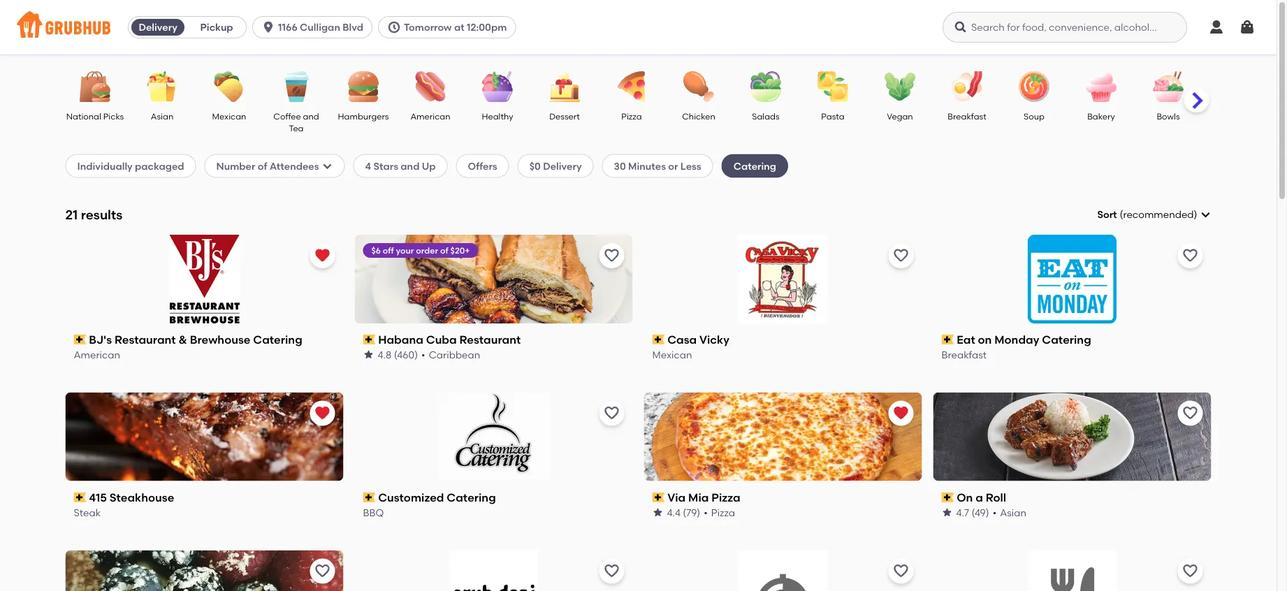 Task type: vqa. For each thing, say whether or not it's contained in the screenshot.
Best corresponding to Best Sellers
no



Task type: locate. For each thing, give the bounding box(es) containing it.
delivery left 'pickup'
[[139, 21, 177, 33]]

save this restaurant image
[[604, 247, 620, 264], [1182, 247, 1199, 264], [604, 405, 620, 422], [314, 563, 331, 580]]

tomorrow at 12:00pm
[[404, 21, 507, 33]]

blvd
[[343, 21, 363, 33]]

2 subscription pass image from the left
[[653, 335, 665, 345]]

catering
[[734, 160, 777, 172], [253, 333, 302, 347], [1042, 333, 1092, 347], [447, 491, 496, 504]]

and up tea
[[303, 111, 319, 121]]

american
[[410, 111, 450, 121], [74, 349, 120, 361]]

0 horizontal spatial •
[[422, 349, 425, 361]]

none field containing sort
[[1098, 208, 1212, 222]]

1 vertical spatial asian
[[1000, 507, 1027, 518]]

1 subscription pass image from the left
[[74, 335, 86, 345]]

• pizza
[[704, 507, 735, 518]]

subscription pass image
[[74, 335, 86, 345], [653, 335, 665, 345]]

your
[[396, 245, 414, 255]]

1 vertical spatial mexican
[[653, 349, 692, 361]]

0 horizontal spatial svg image
[[261, 20, 275, 34]]

415
[[89, 491, 107, 504]]

catering right monday
[[1042, 333, 1092, 347]]

vegan
[[887, 111, 913, 121]]

None field
[[1098, 208, 1212, 222]]

1 vertical spatial pizza
[[712, 491, 741, 504]]

restaurant left the &
[[115, 333, 176, 347]]

star icon image left 4.8
[[363, 349, 374, 360]]

subscription pass image inside via mia pizza link
[[653, 493, 665, 503]]

subscription pass image for on a roll
[[942, 493, 954, 503]]

1 horizontal spatial subscription pass image
[[653, 335, 665, 345]]

pizza
[[621, 111, 642, 121], [712, 491, 741, 504], [711, 507, 735, 518]]

4.8
[[378, 349, 392, 361]]

0 horizontal spatial american
[[74, 349, 120, 361]]

0 vertical spatial pizza
[[621, 111, 642, 121]]

samosa & curry logo image
[[739, 550, 828, 591]]

Search for food, convenience, alcohol... search field
[[943, 12, 1188, 43]]

save this restaurant image for grub desi logo
[[604, 563, 620, 580]]

mexican
[[212, 111, 246, 121], [653, 349, 692, 361]]

on a roll
[[957, 491, 1007, 504]]

0 horizontal spatial delivery
[[139, 21, 177, 33]]

$0
[[530, 160, 541, 172]]

subscription pass image
[[363, 335, 375, 345], [942, 335, 954, 345], [74, 493, 86, 503], [363, 493, 375, 503], [653, 493, 665, 503], [942, 493, 954, 503]]

subscription pass image for habana cuba restaurant
[[363, 335, 375, 345]]

0 vertical spatial mexican
[[212, 111, 246, 121]]

subscription pass image up the bbq
[[363, 493, 375, 503]]

customized catering
[[378, 491, 496, 504]]

number of attendees
[[216, 160, 319, 172]]

save this restaurant button for grub desi logo
[[599, 559, 625, 584]]

breakfast
[[948, 111, 986, 121], [942, 349, 987, 361]]

$20+
[[451, 245, 470, 255]]

subscription pass image inside casa vicky "link"
[[653, 335, 665, 345]]

saved restaurant image
[[314, 247, 331, 264], [314, 405, 331, 422], [893, 405, 910, 422]]

0 horizontal spatial restaurant
[[115, 333, 176, 347]]

save this restaurant image for keilabasa logo
[[1182, 563, 1199, 580]]

saved restaurant button for 415 steakhouse
[[310, 401, 335, 426]]

pasta image
[[808, 71, 857, 102]]

0 vertical spatial of
[[258, 160, 267, 172]]

on a roll logo image
[[933, 393, 1212, 481]]

save this restaurant image
[[893, 247, 910, 264], [1182, 405, 1199, 422], [604, 563, 620, 580], [893, 563, 910, 580], [1182, 563, 1199, 580]]

415 steakhouse logo image
[[65, 393, 344, 481]]

(79)
[[683, 507, 701, 518]]

national
[[66, 111, 101, 121]]

svg image
[[1209, 19, 1225, 36], [954, 20, 968, 34], [322, 160, 333, 172], [1201, 209, 1212, 220]]

1 horizontal spatial delivery
[[543, 160, 582, 172]]

delivery inside button
[[139, 21, 177, 33]]

0 horizontal spatial of
[[258, 160, 267, 172]]

30
[[614, 160, 626, 172]]

4.7
[[957, 507, 970, 518]]

1 horizontal spatial asian
[[1000, 507, 1027, 518]]

asian down asian image
[[150, 111, 173, 121]]

save this restaurant button
[[599, 243, 625, 268], [889, 243, 914, 268], [1178, 243, 1203, 268], [599, 401, 625, 426], [1178, 401, 1203, 426], [310, 559, 335, 584], [599, 559, 625, 584], [889, 559, 914, 584], [1178, 559, 1203, 584]]

1 horizontal spatial of
[[440, 245, 449, 255]]

monday
[[995, 333, 1040, 347]]

catering down salads
[[734, 160, 777, 172]]

save this restaurant button for "casa vicky logo"
[[889, 243, 914, 268]]

1 horizontal spatial •
[[704, 507, 708, 518]]

individually
[[77, 160, 133, 172]]

svg image for 1166 culligan blvd
[[261, 20, 275, 34]]

subscription pass image inside customized catering link
[[363, 493, 375, 503]]

off
[[383, 245, 394, 255]]

and left up
[[401, 160, 420, 172]]

star icon image for on
[[942, 507, 953, 518]]

0 vertical spatial delivery
[[139, 21, 177, 33]]

subscription pass image left habana
[[363, 335, 375, 345]]

culligan
[[300, 21, 340, 33]]

0 vertical spatial and
[[303, 111, 319, 121]]

asian
[[150, 111, 173, 121], [1000, 507, 1027, 518]]

1 horizontal spatial star icon image
[[653, 507, 664, 518]]

subscription pass image left eat
[[942, 335, 954, 345]]

1 horizontal spatial svg image
[[387, 20, 401, 34]]

asian down roll
[[1000, 507, 1027, 518]]

national picks
[[66, 111, 124, 121]]

casa vicky logo image
[[739, 235, 828, 323]]

main navigation navigation
[[0, 0, 1277, 55]]

2 horizontal spatial star icon image
[[942, 507, 953, 518]]

tea
[[289, 123, 303, 133]]

of left $20+
[[440, 245, 449, 255]]

breakfast image
[[943, 71, 992, 102]]

less
[[681, 160, 702, 172]]

bakery
[[1087, 111, 1115, 121]]

chicken
[[682, 111, 715, 121]]

• for cuba
[[422, 349, 425, 361]]

roll
[[986, 491, 1007, 504]]

delivery right $0
[[543, 160, 582, 172]]

via mia pizza logo image
[[644, 393, 922, 481]]

pizza down pizza image
[[621, 111, 642, 121]]

save this restaurant image for samosa & curry logo
[[893, 563, 910, 580]]

1 horizontal spatial mexican
[[653, 349, 692, 361]]

svg image inside field
[[1201, 209, 1212, 220]]

dessert image
[[540, 71, 589, 102]]

subscription pass image for customized catering
[[363, 493, 375, 503]]

pizza down "via mia pizza"
[[711, 507, 735, 518]]

tomorrow
[[404, 21, 452, 33]]

• right (79)
[[704, 507, 708, 518]]

bj's restaurant & brewhouse catering
[[89, 333, 302, 347]]

salads image
[[741, 71, 790, 102]]

subscription pass image inside eat on monday catering link
[[942, 335, 954, 345]]

healthy image
[[473, 71, 522, 102]]

of right number
[[258, 160, 267, 172]]

0 horizontal spatial star icon image
[[363, 349, 374, 360]]

12:00pm
[[467, 21, 507, 33]]

subscription pass image for 415 steakhouse
[[74, 493, 86, 503]]

casa
[[668, 333, 697, 347]]

mexican image
[[204, 71, 253, 102]]

•
[[422, 349, 425, 361], [704, 507, 708, 518], [993, 507, 997, 518]]

star icon image
[[363, 349, 374, 360], [653, 507, 664, 518], [942, 507, 953, 518]]

svg image inside 1166 culligan blvd "button"
[[261, 20, 275, 34]]

eat on monday catering logo image
[[1028, 235, 1117, 323]]

2 horizontal spatial •
[[993, 507, 997, 518]]

tomorrow at 12:00pm button
[[378, 16, 522, 38]]

pasta
[[821, 111, 844, 121]]

breakfast down eat
[[942, 349, 987, 361]]

0 vertical spatial american
[[410, 111, 450, 121]]

breakfast down breakfast image
[[948, 111, 986, 121]]

hamburgers image
[[339, 71, 388, 102]]

packaged
[[135, 160, 184, 172]]

mexican down mexican image
[[212, 111, 246, 121]]

bj's
[[89, 333, 112, 347]]

subscription pass image left casa
[[653, 335, 665, 345]]

0 vertical spatial breakfast
[[948, 111, 986, 121]]

• right (460)
[[422, 349, 425, 361]]

habana cuba restaurant link
[[363, 332, 625, 348]]

catering right brewhouse
[[253, 333, 302, 347]]

saved restaurant button
[[310, 243, 335, 268], [310, 401, 335, 426], [889, 401, 914, 426]]

subscription pass image inside 415 steakhouse link
[[74, 493, 86, 503]]

• right (49)
[[993, 507, 997, 518]]

subscription pass image left via
[[653, 493, 665, 503]]

and
[[303, 111, 319, 121], [401, 160, 420, 172]]

4 stars and up
[[365, 160, 436, 172]]

mexican down casa
[[653, 349, 692, 361]]

subscription pass image up 'steak'
[[74, 493, 86, 503]]

subscription pass image inside "bj's restaurant & brewhouse catering" link
[[74, 335, 86, 345]]

1 horizontal spatial restaurant
[[460, 333, 521, 347]]

subscription pass image left on
[[942, 493, 954, 503]]

restaurant up caribbean
[[460, 333, 521, 347]]

0 horizontal spatial and
[[303, 111, 319, 121]]

subscription pass image left bj's
[[74, 335, 86, 345]]

bowls
[[1157, 111, 1180, 121]]

4.8 (460)
[[378, 349, 418, 361]]

0 horizontal spatial mexican
[[212, 111, 246, 121]]

subscription pass image inside on a roll link
[[942, 493, 954, 503]]

asian image
[[137, 71, 186, 102]]

svg image inside tomorrow at 12:00pm button
[[387, 20, 401, 34]]

subscription pass image for eat on monday catering
[[942, 335, 954, 345]]

caribbean
[[429, 349, 480, 361]]

$0 delivery
[[530, 160, 582, 172]]

2 vertical spatial pizza
[[711, 507, 735, 518]]

1 vertical spatial and
[[401, 160, 420, 172]]

american down bj's
[[74, 349, 120, 361]]

sort ( recommended )
[[1098, 209, 1198, 221]]

0 horizontal spatial asian
[[150, 111, 173, 121]]

save this restaurant button for keilabasa logo
[[1178, 559, 1203, 584]]

415 steakhouse
[[89, 491, 174, 504]]

1 vertical spatial american
[[74, 349, 120, 361]]

svg image
[[1239, 19, 1256, 36], [261, 20, 275, 34], [387, 20, 401, 34]]

pizza up the "• pizza"
[[712, 491, 741, 504]]

0 horizontal spatial subscription pass image
[[74, 335, 86, 345]]

1 restaurant from the left
[[115, 333, 176, 347]]

0 vertical spatial asian
[[150, 111, 173, 121]]

of
[[258, 160, 267, 172], [440, 245, 449, 255]]

star icon image left 4.7 at the bottom right
[[942, 507, 953, 518]]

eat
[[957, 333, 976, 347]]

star icon image left the 4.4
[[653, 507, 664, 518]]

saved restaurant image for bj's restaurant & brewhouse catering
[[314, 247, 331, 264]]

coffee and tea
[[273, 111, 319, 133]]

415 steakhouse link
[[74, 490, 335, 506]]

subscription pass image inside habana cuba restaurant link
[[363, 335, 375, 345]]

american down american image
[[410, 111, 450, 121]]

attendees
[[270, 160, 319, 172]]

2 horizontal spatial svg image
[[1239, 19, 1256, 36]]

number
[[216, 160, 255, 172]]

soup
[[1024, 111, 1045, 121]]

save this restaurant image for on a roll logo
[[1182, 405, 1199, 422]]



Task type: describe. For each thing, give the bounding box(es) containing it.
picks
[[103, 111, 124, 121]]

on
[[978, 333, 992, 347]]

1 vertical spatial breakfast
[[942, 349, 987, 361]]

save this restaurant image for eat on monday catering logo
[[1182, 247, 1199, 264]]

1 horizontal spatial and
[[401, 160, 420, 172]]

steak
[[74, 507, 101, 518]]

1 horizontal spatial american
[[410, 111, 450, 121]]

bj's restaurant & brewhouse catering link
[[74, 332, 335, 348]]

delivery button
[[129, 16, 187, 38]]

customized catering logo image
[[438, 393, 550, 481]]

)
[[1194, 209, 1198, 221]]

21
[[65, 207, 78, 222]]

(49)
[[972, 507, 990, 518]]

30 minutes or less
[[614, 160, 702, 172]]

4.4 (79)
[[667, 507, 701, 518]]

cuba
[[426, 333, 457, 347]]

subscription pass image for casa vicky
[[653, 335, 665, 345]]

eat on monday catering
[[957, 333, 1092, 347]]

1 vertical spatial delivery
[[543, 160, 582, 172]]

customized catering link
[[363, 490, 625, 506]]

catering right customized
[[447, 491, 496, 504]]

1 vertical spatial of
[[440, 245, 449, 255]]

save this restaurant button for eat on monday catering logo
[[1178, 243, 1203, 268]]

casa vicky link
[[653, 332, 914, 348]]

sort
[[1098, 209, 1117, 221]]

subscription pass image for via mia pizza
[[653, 493, 665, 503]]

habana cuba restaurant
[[378, 333, 521, 347]]

customized
[[378, 491, 444, 504]]

individually packaged
[[77, 160, 184, 172]]

star icon image for via
[[653, 507, 664, 518]]

la lune sucree logo image
[[65, 550, 344, 591]]

save this restaurant button for customized catering logo
[[599, 401, 625, 426]]

save this restaurant button for la lune sucree logo
[[310, 559, 335, 584]]

4.4
[[667, 507, 681, 518]]

svg image for tomorrow at 12:00pm
[[387, 20, 401, 34]]

subscription pass image for bj's restaurant & brewhouse catering
[[74, 335, 86, 345]]

via mia pizza
[[668, 491, 741, 504]]

soup image
[[1010, 71, 1059, 102]]

2 restaurant from the left
[[460, 333, 521, 347]]

bowls image
[[1144, 71, 1193, 102]]

a
[[976, 491, 983, 504]]

saved restaurant image for 415 steakhouse
[[314, 405, 331, 422]]

via mia pizza link
[[653, 490, 914, 506]]

results
[[81, 207, 122, 222]]

$6
[[372, 245, 381, 255]]

• for a
[[993, 507, 997, 518]]

bbq
[[363, 507, 384, 518]]

eat on monday catering link
[[942, 332, 1203, 348]]

brewhouse
[[190, 333, 251, 347]]

vicky
[[700, 333, 730, 347]]

• for mia
[[704, 507, 708, 518]]

pizza image
[[607, 71, 656, 102]]

minutes
[[628, 160, 666, 172]]

or
[[668, 160, 678, 172]]

4
[[365, 160, 371, 172]]

21 results
[[65, 207, 122, 222]]

1166 culligan blvd
[[278, 21, 363, 33]]

healthy
[[482, 111, 513, 121]]

save this restaurant image for customized catering logo
[[604, 405, 620, 422]]

stars
[[374, 160, 398, 172]]

dessert
[[549, 111, 580, 121]]

save this restaurant button for on a roll logo
[[1178, 401, 1203, 426]]

• caribbean
[[422, 349, 480, 361]]

habana
[[378, 333, 424, 347]]

offers
[[468, 160, 497, 172]]

bj's restaurant & brewhouse catering logo image
[[169, 235, 240, 323]]

$6 off your order of $20+
[[372, 245, 470, 255]]

national picks image
[[70, 71, 119, 102]]

star icon image for habana
[[363, 349, 374, 360]]

recommended
[[1124, 209, 1194, 221]]

up
[[422, 160, 436, 172]]

order
[[416, 245, 438, 255]]

coffee and tea image
[[272, 71, 320, 102]]

keilabasa logo image
[[1028, 550, 1117, 591]]

salads
[[752, 111, 779, 121]]

chicken image
[[674, 71, 723, 102]]

mia
[[689, 491, 709, 504]]

• asian
[[993, 507, 1027, 518]]

save this restaurant image for la lune sucree logo
[[314, 563, 331, 580]]

saved restaurant button for via mia pizza
[[889, 401, 914, 426]]

4.7 (49)
[[957, 507, 990, 518]]

and inside coffee and tea
[[303, 111, 319, 121]]

pickup
[[200, 21, 233, 33]]

grub desi logo image
[[449, 550, 538, 591]]

save this restaurant button for samosa & curry logo
[[889, 559, 914, 584]]

1166 culligan blvd button
[[252, 16, 378, 38]]

casa vicky
[[668, 333, 730, 347]]

coffee
[[273, 111, 301, 121]]

on
[[957, 491, 973, 504]]

american image
[[406, 71, 455, 102]]

hamburgers
[[338, 111, 389, 121]]

1166
[[278, 21, 298, 33]]

habana cuba restaurant logo image
[[355, 235, 633, 323]]

save this restaurant image for "casa vicky logo"
[[893, 247, 910, 264]]

steakhouse
[[110, 491, 174, 504]]

at
[[454, 21, 465, 33]]

saved restaurant image for via mia pizza
[[893, 405, 910, 422]]

bakery image
[[1077, 71, 1126, 102]]

pickup button
[[187, 16, 246, 38]]

on a roll link
[[942, 490, 1203, 506]]

vegan image
[[875, 71, 924, 102]]

(460)
[[394, 349, 418, 361]]

&
[[179, 333, 187, 347]]

saved restaurant button for bj's restaurant & brewhouse catering
[[310, 243, 335, 268]]

via
[[668, 491, 686, 504]]



